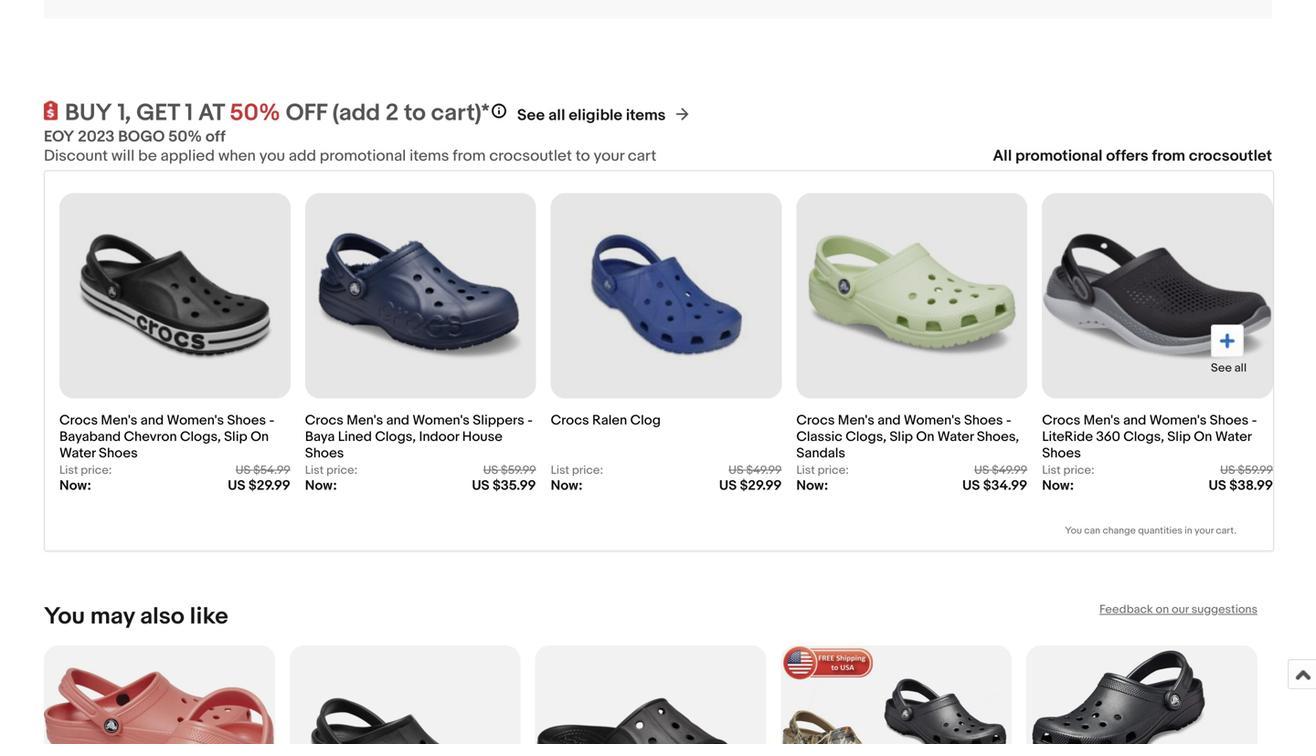 Task type: vqa. For each thing, say whether or not it's contained in the screenshot.


Task type: locate. For each thing, give the bounding box(es) containing it.
list down literide on the bottom right of the page
[[1042, 464, 1061, 478]]

2 list from the left
[[305, 464, 324, 478]]

clogs, inside crocs men's and women's shoes - bayaband chevron clogs, slip on water shoes
[[180, 429, 221, 445]]

4 - from the left
[[1252, 412, 1257, 429]]

bogo
[[118, 127, 165, 146]]

see all eligible items
[[517, 106, 666, 125]]

1 on from the left
[[250, 429, 269, 445]]

crocsoutlet
[[489, 146, 572, 166], [1189, 146, 1272, 166]]

- up $38.99
[[1252, 412, 1257, 429]]

3 - from the left
[[1006, 412, 1011, 429]]

and inside crocs men's and women's shoes - literide 360 clogs, slip on water shoes
[[1123, 412, 1146, 429]]

indoor
[[419, 429, 459, 445]]

classic
[[796, 429, 843, 445]]

0 horizontal spatial us $49.99
[[729, 464, 782, 478]]

shoes inside crocs men's and women's slippers - baya lined clogs, indoor house shoes
[[305, 445, 344, 462]]

us $54.99
[[236, 464, 290, 478]]

price: down sandals
[[818, 464, 849, 478]]

3 on from the left
[[1194, 429, 1212, 445]]

1 list from the left
[[59, 464, 78, 478]]

- right slippers
[[527, 412, 533, 429]]

2 crocs from the left
[[305, 412, 344, 429]]

items inside eoy 2023 bogo 50% off discount will be applied when you add promotional items from crocsoutlet to your cart
[[410, 146, 449, 166]]

see up crocs men's and women's shoes - literide 360 clogs, slip on water shoes link
[[1211, 361, 1232, 375]]

1 and from the left
[[141, 412, 164, 429]]

promotional
[[320, 146, 406, 166], [1015, 146, 1103, 166]]

2 us $59.99 from the left
[[1220, 464, 1273, 478]]

and for clogs,
[[878, 412, 901, 429]]

price: for crocs ralen clog
[[572, 464, 603, 478]]

promotional inside eoy 2023 bogo 50% off discount will be applied when you add promotional items from crocsoutlet to your cart
[[320, 146, 406, 166]]

list price: for crocs ralen clog
[[551, 464, 603, 478]]

0 horizontal spatial 50%
[[168, 127, 202, 146]]

50%
[[230, 99, 281, 127], [168, 127, 202, 146]]

1 clogs, from the left
[[180, 429, 221, 445]]

suggestions
[[1191, 603, 1258, 617]]

4 women's from the left
[[1150, 412, 1207, 429]]

us $34.99
[[962, 478, 1028, 494]]

1 crocs from the left
[[59, 412, 98, 429]]

$29.99 for crocs men's and women's shoes - bayaband chevron clogs, slip on water shoes
[[249, 478, 290, 494]]

5 now: from the left
[[1042, 478, 1074, 494]]

1 horizontal spatial water
[[938, 429, 974, 445]]

- for crocs men's and women's shoes - literide 360 clogs, slip on water shoes
[[1252, 412, 1257, 429]]

list
[[59, 464, 78, 478], [305, 464, 324, 478], [551, 464, 569, 478], [796, 464, 815, 478], [1042, 464, 1061, 478]]

1 now: from the left
[[59, 478, 91, 494]]

4 price: from the left
[[818, 464, 849, 478]]

clogs, right lined
[[375, 429, 416, 445]]

lined
[[338, 429, 372, 445]]

crocs
[[59, 412, 98, 429], [305, 412, 344, 429], [551, 412, 589, 429], [796, 412, 835, 429], [1042, 412, 1081, 429]]

water inside crocs men's and women's shoes - literide 360 clogs, slip on water shoes
[[1215, 429, 1252, 445]]

1 horizontal spatial us $49.99
[[974, 464, 1028, 478]]

0 vertical spatial your
[[594, 146, 624, 166]]

2 men's from the left
[[347, 412, 383, 429]]

crocs men's and women's shoes - literide 360 clogs, slip on water shoes
[[1042, 412, 1257, 462]]

shoes inside crocs men's and women's shoes - classic clogs, slip on water shoes, sandals
[[964, 412, 1003, 429]]

items up cart
[[626, 106, 666, 125]]

4 and from the left
[[1123, 412, 1146, 429]]

3 list from the left
[[551, 464, 569, 478]]

4 clogs, from the left
[[1123, 429, 1164, 445]]

list
[[44, 631, 1272, 745]]

1 $29.99 from the left
[[249, 478, 290, 494]]

1 crocsoutlet from the left
[[489, 146, 572, 166]]

0 horizontal spatial us $29.99
[[228, 478, 290, 494]]

1 horizontal spatial slip
[[890, 429, 913, 445]]

items down cart)*
[[410, 146, 449, 166]]

list price: for crocs men's and women's shoes - bayaband chevron clogs, slip on water shoes
[[59, 464, 112, 478]]

3 men's from the left
[[838, 412, 875, 429]]

price:
[[81, 464, 112, 478], [326, 464, 358, 478], [572, 464, 603, 478], [818, 464, 849, 478], [1063, 464, 1095, 478]]

women's
[[167, 412, 224, 429], [412, 412, 470, 429], [904, 412, 961, 429], [1150, 412, 1207, 429]]

on for crocs men's and women's shoes - bayaband chevron clogs, slip on water shoes
[[250, 429, 269, 445]]

- for crocs men's and women's shoes - classic clogs, slip on water shoes, sandals
[[1006, 412, 1011, 429]]

3 price: from the left
[[572, 464, 603, 478]]

0 vertical spatial see
[[517, 106, 545, 125]]

see for see all eligible items
[[517, 106, 545, 125]]

men's for lined
[[347, 412, 383, 429]]

1 horizontal spatial your
[[1195, 525, 1214, 537]]

1 vertical spatial to
[[576, 146, 590, 166]]

baya
[[305, 429, 335, 445]]

and inside crocs men's and women's shoes - classic clogs, slip on water shoes, sandals
[[878, 412, 901, 429]]

2 horizontal spatial slip
[[1167, 429, 1191, 445]]

women's inside crocs men's and women's slippers - baya lined clogs, indoor house shoes
[[412, 412, 470, 429]]

3 clogs, from the left
[[846, 429, 887, 445]]

1 from from the left
[[453, 146, 486, 166]]

$59.99 for crocs men's and women's shoes - literide 360 clogs, slip on water shoes
[[1238, 464, 1273, 478]]

list for crocs men's and women's shoes - literide 360 clogs, slip on water shoes
[[1042, 464, 1061, 478]]

4 crocs from the left
[[796, 412, 835, 429]]

clogs, inside crocs men's and women's slippers - baya lined clogs, indoor house shoes
[[375, 429, 416, 445]]

0 horizontal spatial from
[[453, 146, 486, 166]]

will
[[111, 146, 135, 166]]

list price: down sandals
[[796, 464, 849, 478]]

0 horizontal spatial $59.99
[[501, 464, 536, 478]]

house
[[462, 429, 503, 445]]

you
[[259, 146, 285, 166]]

from right offers
[[1152, 146, 1185, 166]]

price: down crocs ralen clog
[[572, 464, 603, 478]]

now: for crocs men's and women's shoes - bayaband chevron clogs, slip on water shoes
[[59, 478, 91, 494]]

1 price: from the left
[[81, 464, 112, 478]]

you left the may
[[44, 603, 85, 631]]

clogs, right classic at right bottom
[[846, 429, 887, 445]]

crocs ralen clog
[[551, 412, 661, 429]]

price: down bayaband
[[81, 464, 112, 478]]

1 horizontal spatial to
[[576, 146, 590, 166]]

2 crocsoutlet from the left
[[1189, 146, 1272, 166]]

to down see all eligible items
[[576, 146, 590, 166]]

2 horizontal spatial on
[[1194, 429, 1212, 445]]

us $49.99
[[729, 464, 782, 478], [974, 464, 1028, 478]]

may
[[90, 603, 135, 631]]

on inside crocs men's and women's shoes - literide 360 clogs, slip on water shoes
[[1194, 429, 1212, 445]]

1,
[[117, 99, 131, 127]]

0 horizontal spatial slip
[[224, 429, 247, 445]]

2 list price: from the left
[[305, 464, 358, 478]]

1
[[185, 99, 193, 127]]

us $49.99 for $29.99
[[729, 464, 782, 478]]

1 $49.99 from the left
[[746, 464, 782, 478]]

and for 360
[[1123, 412, 1146, 429]]

0 horizontal spatial items
[[410, 146, 449, 166]]

$29.99 for crocs ralen clog
[[740, 478, 782, 494]]

slip right 360
[[1167, 429, 1191, 445]]

5 list from the left
[[1042, 464, 1061, 478]]

-
[[269, 412, 274, 429], [527, 412, 533, 429], [1006, 412, 1011, 429], [1252, 412, 1257, 429]]

1 us $59.99 from the left
[[483, 464, 536, 478]]

1 horizontal spatial $59.99
[[1238, 464, 1273, 478]]

clogs, for bayaband
[[180, 429, 221, 445]]

to right "2"
[[404, 99, 426, 127]]

men's inside crocs men's and women's shoes - classic clogs, slip on water shoes, sandals
[[838, 412, 875, 429]]

promotional down (add
[[320, 146, 406, 166]]

now: right $35.99
[[551, 478, 583, 494]]

0 horizontal spatial promotional
[[320, 146, 406, 166]]

1 us $49.99 from the left
[[729, 464, 782, 478]]

slip up the us $54.99
[[224, 429, 247, 445]]

and inside crocs men's and women's slippers - baya lined clogs, indoor house shoes
[[386, 412, 409, 429]]

1 horizontal spatial us $29.99
[[719, 478, 782, 494]]

eoy
[[44, 127, 74, 146]]

0 horizontal spatial you
[[44, 603, 85, 631]]

5 crocs from the left
[[1042, 412, 1081, 429]]

promotional right all
[[1015, 146, 1103, 166]]

cart)*
[[431, 99, 490, 127]]

1 horizontal spatial see
[[1211, 361, 1232, 375]]

crocs for crocs men's and women's shoes - classic clogs, slip on water shoes, sandals
[[796, 412, 835, 429]]

360
[[1096, 429, 1120, 445]]

on for crocs men's and women's shoes - literide 360 clogs, slip on water shoes
[[1194, 429, 1212, 445]]

and inside crocs men's and women's shoes - bayaband chevron clogs, slip on water shoes
[[141, 412, 164, 429]]

3 crocs from the left
[[551, 412, 589, 429]]

men's for clogs,
[[838, 412, 875, 429]]

your left cart
[[594, 146, 624, 166]]

clogs,
[[180, 429, 221, 445], [375, 429, 416, 445], [846, 429, 887, 445], [1123, 429, 1164, 445]]

water inside crocs men's and women's shoes - bayaband chevron clogs, slip on water shoes
[[59, 445, 96, 462]]

1 horizontal spatial us $59.99
[[1220, 464, 1273, 478]]

now: down literide on the bottom right of the page
[[1042, 478, 1074, 494]]

men's inside crocs men's and women's shoes - bayaband chevron clogs, slip on water shoes
[[101, 412, 137, 429]]

water left 'chevron'
[[59, 445, 96, 462]]

now: down baya
[[305, 478, 337, 494]]

clogs, inside crocs men's and women's shoes - literide 360 clogs, slip on water shoes
[[1123, 429, 1164, 445]]

price: for crocs men's and women's slippers - baya lined clogs, indoor house shoes
[[326, 464, 358, 478]]

3 and from the left
[[878, 412, 901, 429]]

2 $29.99 from the left
[[740, 478, 782, 494]]

and right bayaband
[[141, 412, 164, 429]]

your right 'in'
[[1195, 525, 1214, 537]]

list down sandals
[[796, 464, 815, 478]]

- inside crocs men's and women's shoes - classic clogs, slip on water shoes, sandals
[[1006, 412, 1011, 429]]

and for lined
[[386, 412, 409, 429]]

- up $54.99
[[269, 412, 274, 429]]

1 horizontal spatial $29.99
[[740, 478, 782, 494]]

from down cart)*
[[453, 146, 486, 166]]

us
[[236, 464, 251, 478], [483, 464, 498, 478], [729, 464, 744, 478], [974, 464, 989, 478], [1220, 464, 1235, 478], [228, 478, 245, 494], [472, 478, 490, 494], [719, 478, 737, 494], [962, 478, 980, 494], [1209, 478, 1226, 494]]

slip inside crocs men's and women's shoes - bayaband chevron clogs, slip on water shoes
[[224, 429, 247, 445]]

eligible
[[569, 106, 623, 125]]

- inside crocs men's and women's slippers - baya lined clogs, indoor house shoes
[[527, 412, 533, 429]]

1 vertical spatial all
[[1235, 361, 1247, 375]]

when
[[218, 146, 256, 166]]

$54.99
[[253, 464, 290, 478]]

slip inside crocs men's and women's shoes - literide 360 clogs, slip on water shoes
[[1167, 429, 1191, 445]]

crocs men's and women's shoes - classic clogs, slip on water shoes, sandals link
[[796, 403, 1028, 464]]

your
[[594, 146, 624, 166], [1195, 525, 1214, 537]]

1 horizontal spatial from
[[1152, 146, 1185, 166]]

5 price: from the left
[[1063, 464, 1095, 478]]

4 now: from the left
[[796, 478, 828, 494]]

3 women's from the left
[[904, 412, 961, 429]]

1 horizontal spatial on
[[916, 429, 935, 445]]

buy 1, get 1 at 50% off (add 2 to cart)*
[[65, 99, 490, 127]]

1 horizontal spatial you
[[1065, 525, 1082, 537]]

crocs inside crocs men's and women's slippers - baya lined clogs, indoor house shoes
[[305, 412, 344, 429]]

you left can
[[1065, 525, 1082, 537]]

list price:
[[59, 464, 112, 478], [305, 464, 358, 478], [551, 464, 603, 478], [796, 464, 849, 478], [1042, 464, 1095, 478]]

0 vertical spatial you
[[1065, 525, 1082, 537]]

you
[[1065, 525, 1082, 537], [44, 603, 85, 631]]

you may also like
[[44, 603, 228, 631]]

$29.99
[[249, 478, 290, 494], [740, 478, 782, 494]]

1 vertical spatial see
[[1211, 361, 1232, 375]]

2 price: from the left
[[326, 464, 358, 478]]

see all eligible items link
[[517, 106, 666, 125]]

crocs inside crocs men's and women's shoes - classic clogs, slip on water shoes, sandals
[[796, 412, 835, 429]]

1 horizontal spatial all
[[1235, 361, 1247, 375]]

clogs, right 'chevron'
[[180, 429, 221, 445]]

1 vertical spatial items
[[410, 146, 449, 166]]

us $38.99
[[1209, 478, 1273, 494]]

2 and from the left
[[386, 412, 409, 429]]

2 promotional from the left
[[1015, 146, 1103, 166]]

2 us $49.99 from the left
[[974, 464, 1028, 478]]

0 vertical spatial items
[[626, 106, 666, 125]]

shoes
[[227, 412, 266, 429], [964, 412, 1003, 429], [1210, 412, 1249, 429], [99, 445, 138, 462], [305, 445, 344, 462], [1042, 445, 1081, 462]]

0 horizontal spatial crocsoutlet
[[489, 146, 572, 166]]

price: down lined
[[326, 464, 358, 478]]

1 list price: from the left
[[59, 464, 112, 478]]

- inside crocs men's and women's shoes - literide 360 clogs, slip on water shoes
[[1252, 412, 1257, 429]]

slip right classic at right bottom
[[890, 429, 913, 445]]

crocsoutlet inside eoy 2023 bogo 50% off discount will be applied when you add promotional items from crocsoutlet to your cart
[[489, 146, 572, 166]]

5 list price: from the left
[[1042, 464, 1095, 478]]

50% left off
[[168, 127, 202, 146]]

and right classic at right bottom
[[878, 412, 901, 429]]

3 slip from the left
[[1167, 429, 1191, 445]]

2 women's from the left
[[412, 412, 470, 429]]

2 now: from the left
[[305, 478, 337, 494]]

list down bayaband
[[59, 464, 78, 478]]

now: down sandals
[[796, 478, 828, 494]]

4 list price: from the left
[[796, 464, 849, 478]]

3 list price: from the left
[[551, 464, 603, 478]]

$34.99
[[983, 478, 1028, 494]]

0 horizontal spatial us $59.99
[[483, 464, 536, 478]]

1 horizontal spatial promotional
[[1015, 146, 1103, 166]]

2 slip from the left
[[890, 429, 913, 445]]

2 horizontal spatial water
[[1215, 429, 1252, 445]]

men's inside crocs men's and women's slippers - baya lined clogs, indoor house shoes
[[347, 412, 383, 429]]

us $59.99 down the "house"
[[483, 464, 536, 478]]

crocs inside crocs men's and women's shoes - bayaband chevron clogs, slip on water shoes
[[59, 412, 98, 429]]

list right $35.99
[[551, 464, 569, 478]]

- inside crocs men's and women's shoes - bayaband chevron clogs, slip on water shoes
[[269, 412, 274, 429]]

crocs for crocs ralen clog
[[551, 412, 589, 429]]

1 us $29.99 from the left
[[228, 478, 290, 494]]

3 now: from the left
[[551, 478, 583, 494]]

1 $59.99 from the left
[[501, 464, 536, 478]]

crocs for crocs men's and women's shoes - literide 360 clogs, slip on water shoes
[[1042, 412, 1081, 429]]

0 horizontal spatial all
[[548, 106, 565, 125]]

from
[[453, 146, 486, 166], [1152, 146, 1185, 166]]

on
[[250, 429, 269, 445], [916, 429, 935, 445], [1194, 429, 1212, 445]]

price: down literide on the bottom right of the page
[[1063, 464, 1095, 478]]

water left shoes,
[[938, 429, 974, 445]]

crocs men's and women's shoes - literide 360 clogs, slip on water shoes link
[[1042, 403, 1273, 464]]

2 on from the left
[[916, 429, 935, 445]]

men's
[[101, 412, 137, 429], [347, 412, 383, 429], [838, 412, 875, 429], [1084, 412, 1120, 429]]

water up us $38.99
[[1215, 429, 1252, 445]]

list price: down literide on the bottom right of the page
[[1042, 464, 1095, 478]]

on inside crocs men's and women's shoes - bayaband chevron clogs, slip on water shoes
[[250, 429, 269, 445]]

all
[[548, 106, 565, 125], [1235, 361, 1247, 375]]

see left 'eligible' at the top
[[517, 106, 545, 125]]

now:
[[59, 478, 91, 494], [305, 478, 337, 494], [551, 478, 583, 494], [796, 478, 828, 494], [1042, 478, 1074, 494]]

4 men's from the left
[[1084, 412, 1120, 429]]

0 vertical spatial to
[[404, 99, 426, 127]]

0 horizontal spatial to
[[404, 99, 426, 127]]

see
[[517, 106, 545, 125], [1211, 361, 1232, 375]]

1 men's from the left
[[101, 412, 137, 429]]

1 horizontal spatial $49.99
[[992, 464, 1028, 478]]

us $59.99 up cart.
[[1220, 464, 1273, 478]]

- left literide on the bottom right of the page
[[1006, 412, 1011, 429]]

0 horizontal spatial your
[[594, 146, 624, 166]]

slippers
[[473, 412, 524, 429]]

clogs, right 360
[[1123, 429, 1164, 445]]

and left indoor at the bottom
[[386, 412, 409, 429]]

1 horizontal spatial items
[[626, 106, 666, 125]]

slip
[[224, 429, 247, 445], [890, 429, 913, 445], [1167, 429, 1191, 445]]

2 - from the left
[[527, 412, 533, 429]]

list price: for crocs men's and women's shoes - literide 360 clogs, slip on water shoes
[[1042, 464, 1095, 478]]

now: down bayaband
[[59, 478, 91, 494]]

us $29.99 for crocs men's and women's shoes - bayaband chevron clogs, slip on water shoes
[[228, 478, 290, 494]]

us $59.99
[[483, 464, 536, 478], [1220, 464, 1273, 478]]

0 horizontal spatial $29.99
[[249, 478, 290, 494]]

on up us $38.99
[[1194, 429, 1212, 445]]

1 slip from the left
[[224, 429, 247, 445]]

2 from from the left
[[1152, 146, 1185, 166]]

women's inside crocs men's and women's shoes - bayaband chevron clogs, slip on water shoes
[[167, 412, 224, 429]]

water
[[938, 429, 974, 445], [1215, 429, 1252, 445], [59, 445, 96, 462]]

0 vertical spatial all
[[548, 106, 565, 125]]

2 clogs, from the left
[[375, 429, 416, 445]]

2 $59.99 from the left
[[1238, 464, 1273, 478]]

clog
[[630, 412, 661, 429]]

clogs, inside crocs men's and women's shoes - classic clogs, slip on water shoes, sandals
[[846, 429, 887, 445]]

and right 360
[[1123, 412, 1146, 429]]

crocs inside crocs men's and women's shoes - literide 360 clogs, slip on water shoes
[[1042, 412, 1081, 429]]

men's inside crocs men's and women's shoes - literide 360 clogs, slip on water shoes
[[1084, 412, 1120, 429]]

and for chevron
[[141, 412, 164, 429]]

ralen
[[592, 412, 627, 429]]

slip for crocs men's and women's shoes - literide 360 clogs, slip on water shoes
[[1167, 429, 1191, 445]]

0 horizontal spatial see
[[517, 106, 545, 125]]

1 women's from the left
[[167, 412, 224, 429]]

women's for chevron
[[167, 412, 224, 429]]

2023
[[78, 127, 115, 146]]

0 horizontal spatial $49.99
[[746, 464, 782, 478]]

list price: down bayaband
[[59, 464, 112, 478]]

1 horizontal spatial crocsoutlet
[[1189, 146, 1272, 166]]

crocs men's and women's shoes - bayaband chevron clogs, slip on water shoes
[[59, 412, 274, 462]]

now: for crocs men's and women's slippers - baya lined clogs, indoor house shoes
[[305, 478, 337, 494]]

1 promotional from the left
[[320, 146, 406, 166]]

list price: for crocs men's and women's shoes - classic clogs, slip on water shoes, sandals
[[796, 464, 849, 478]]

0 horizontal spatial water
[[59, 445, 96, 462]]

0 horizontal spatial on
[[250, 429, 269, 445]]

women's inside crocs men's and women's shoes - classic clogs, slip on water shoes, sandals
[[904, 412, 961, 429]]

1 vertical spatial you
[[44, 603, 85, 631]]

list down baya
[[305, 464, 324, 478]]

1 vertical spatial your
[[1195, 525, 1214, 537]]

on up the us $54.99
[[250, 429, 269, 445]]

50% inside eoy 2023 bogo 50% off discount will be applied when you add promotional items from crocsoutlet to your cart
[[168, 127, 202, 146]]

2 us $29.99 from the left
[[719, 478, 782, 494]]

on left shoes,
[[916, 429, 935, 445]]

2 $49.99 from the left
[[992, 464, 1028, 478]]

$59.99
[[501, 464, 536, 478], [1238, 464, 1273, 478]]

1 - from the left
[[269, 412, 274, 429]]

list for crocs men's and women's slippers - baya lined clogs, indoor house shoes
[[305, 464, 324, 478]]

4 list from the left
[[796, 464, 815, 478]]

50% right at
[[230, 99, 281, 127]]

price: for crocs men's and women's shoes - classic clogs, slip on water shoes, sandals
[[818, 464, 849, 478]]

list price: for crocs men's and women's slippers - baya lined clogs, indoor house shoes
[[305, 464, 358, 478]]

us $29.99
[[228, 478, 290, 494], [719, 478, 782, 494]]

list price: down crocs ralen clog
[[551, 464, 603, 478]]

women's inside crocs men's and women's shoes - literide 360 clogs, slip on water shoes
[[1150, 412, 1207, 429]]

list price: down baya
[[305, 464, 358, 478]]

offers
[[1106, 146, 1149, 166]]



Task type: describe. For each thing, give the bounding box(es) containing it.
- for crocs men's and women's shoes - bayaband chevron clogs, slip on water shoes
[[269, 412, 274, 429]]

off
[[206, 127, 226, 146]]

get
[[136, 99, 180, 127]]

us $59.99 for $38.99
[[1220, 464, 1273, 478]]

eoy 2023 bogo 50% off discount will be applied when you add promotional items from crocsoutlet to your cart
[[44, 127, 657, 166]]

to inside eoy 2023 bogo 50% off discount will be applied when you add promotional items from crocsoutlet to your cart
[[576, 146, 590, 166]]

from inside eoy 2023 bogo 50% off discount will be applied when you add promotional items from crocsoutlet to your cart
[[453, 146, 486, 166]]

men's for chevron
[[101, 412, 137, 429]]

all promotional offers from crocsoutlet
[[993, 146, 1272, 166]]

all for see all
[[1235, 361, 1247, 375]]

- for crocs men's and women's slippers - baya lined clogs, indoor house shoes
[[527, 412, 533, 429]]

be
[[138, 146, 157, 166]]

now: for crocs men's and women's shoes - literide 360 clogs, slip on water shoes
[[1042, 478, 1074, 494]]

$49.99 for us $34.99
[[992, 464, 1028, 478]]

change
[[1103, 525, 1136, 537]]

1 horizontal spatial 50%
[[230, 99, 281, 127]]

water for crocs men's and women's shoes - bayaband chevron clogs, slip on water shoes
[[59, 445, 96, 462]]

bayaband
[[59, 429, 121, 445]]

on
[[1156, 603, 1169, 617]]

crocs men's and women's slippers - baya lined clogs, indoor house shoes
[[305, 412, 533, 462]]

feedback on our suggestions
[[1100, 603, 1258, 617]]

quantities
[[1138, 525, 1182, 537]]

price: for crocs men's and women's shoes - literide 360 clogs, slip on water shoes
[[1063, 464, 1095, 478]]

slip for crocs men's and women's shoes - bayaband chevron clogs, slip on water shoes
[[224, 429, 247, 445]]

also
[[140, 603, 185, 631]]

all promotional offers from crocsoutlet link
[[993, 146, 1272, 166]]

list for crocs men's and women's shoes - classic clogs, slip on water shoes, sandals
[[796, 464, 815, 478]]

all
[[993, 146, 1012, 166]]

crocs ralen clog link
[[551, 403, 782, 464]]

women's for 360
[[1150, 412, 1207, 429]]

women's for clogs,
[[904, 412, 961, 429]]

us $29.99 for crocs ralen clog
[[719, 478, 782, 494]]

see for see all
[[1211, 361, 1232, 375]]

clogs, for literide
[[1123, 429, 1164, 445]]

in
[[1185, 525, 1192, 537]]

cart
[[628, 146, 657, 166]]

crocs men's and women's shoes - bayaband chevron clogs, slip on water shoes link
[[59, 403, 290, 464]]

chevron
[[124, 429, 177, 445]]

crocs for crocs men's and women's slippers - baya lined clogs, indoor house shoes
[[305, 412, 344, 429]]

see all link
[[1211, 325, 1247, 375]]

shoes,
[[977, 429, 1019, 445]]

$59.99 for crocs men's and women's slippers - baya lined clogs, indoor house shoes
[[501, 464, 536, 478]]

price: for crocs men's and women's shoes - bayaband chevron clogs, slip on water shoes
[[81, 464, 112, 478]]

slip inside crocs men's and women's shoes - classic clogs, slip on water shoes, sandals
[[890, 429, 913, 445]]

list for crocs ralen clog
[[551, 464, 569, 478]]

crocs men's and women's slippers - baya lined clogs, indoor house shoes link
[[305, 403, 536, 464]]

(add
[[332, 99, 380, 127]]

crocs men's and women's shoes - classic clogs, slip on water shoes, sandals
[[796, 412, 1019, 462]]

can
[[1084, 525, 1100, 537]]

2
[[386, 99, 399, 127]]

us $49.99 for $34.99
[[974, 464, 1028, 478]]

women's for lined
[[412, 412, 470, 429]]

buy
[[65, 99, 112, 127]]

discount
[[44, 146, 108, 166]]

feedback
[[1100, 603, 1153, 617]]

you for you can change quantities in your cart.
[[1065, 525, 1082, 537]]

now: for crocs men's and women's shoes - classic clogs, slip on water shoes, sandals
[[796, 478, 828, 494]]

all for see all eligible items
[[548, 106, 565, 125]]

see all
[[1211, 361, 1247, 375]]

water inside crocs men's and women's shoes - classic clogs, slip on water shoes, sandals
[[938, 429, 974, 445]]

$35.99
[[493, 478, 536, 494]]

list for crocs men's and women's shoes - bayaband chevron clogs, slip on water shoes
[[59, 464, 78, 478]]

$38.99
[[1229, 478, 1273, 494]]

sandals
[[796, 445, 845, 462]]

you can change quantities in your cart.
[[1065, 525, 1237, 537]]

feedback on our suggestions link
[[1100, 603, 1258, 617]]

us $35.99
[[472, 478, 536, 494]]

like
[[190, 603, 228, 631]]

you for you may also like
[[44, 603, 85, 631]]

add
[[289, 146, 316, 166]]

on inside crocs men's and women's shoes - classic clogs, slip on water shoes, sandals
[[916, 429, 935, 445]]

literide
[[1042, 429, 1093, 445]]

applied
[[161, 146, 215, 166]]

our
[[1172, 603, 1189, 617]]

your inside eoy 2023 bogo 50% off discount will be applied when you add promotional items from crocsoutlet to your cart
[[594, 146, 624, 166]]

cart.
[[1216, 525, 1237, 537]]

men's for 360
[[1084, 412, 1120, 429]]

$49.99 for us $29.99
[[746, 464, 782, 478]]

now: for crocs ralen clog
[[551, 478, 583, 494]]

us $59.99 for $35.99
[[483, 464, 536, 478]]

crocs for crocs men's and women's shoes - bayaband chevron clogs, slip on water shoes
[[59, 412, 98, 429]]

water for crocs men's and women's shoes - literide 360 clogs, slip on water shoes
[[1215, 429, 1252, 445]]

clogs, for baya
[[375, 429, 416, 445]]

at
[[198, 99, 225, 127]]

off
[[286, 99, 327, 127]]



